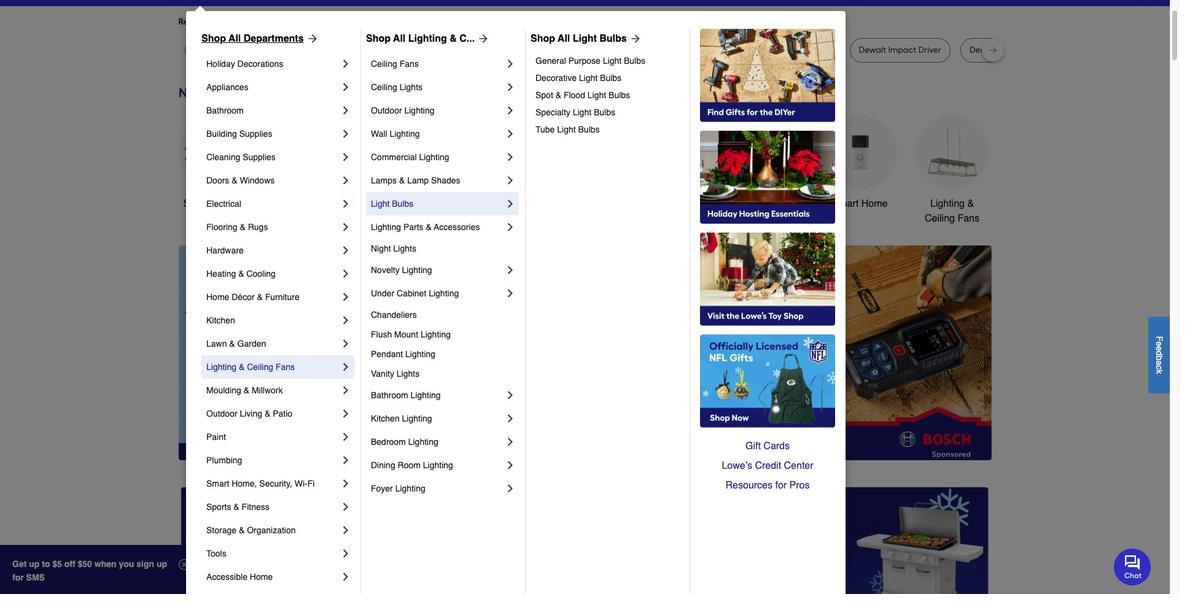 Task type: vqa. For each thing, say whether or not it's contained in the screenshot.
Specifications to the top
no



Task type: locate. For each thing, give the bounding box(es) containing it.
chevron right image for electrical
[[340, 198, 352, 210]]

shades
[[431, 176, 461, 186]]

bathroom lighting link
[[371, 384, 504, 407]]

storage & organization link
[[206, 519, 340, 543]]

0 vertical spatial arrow right image
[[304, 33, 319, 45]]

tools up 'parts'
[[388, 198, 411, 209]]

0 horizontal spatial set
[[612, 45, 624, 55]]

decorative light bulbs
[[536, 73, 622, 83]]

chevron right image for heating & cooling
[[340, 268, 352, 280]]

2 horizontal spatial tools
[[679, 198, 702, 209]]

bulbs down specialty light bulbs
[[579, 125, 600, 135]]

novelty lighting link
[[371, 259, 504, 282]]

up right sign
[[157, 560, 167, 570]]

under cabinet lighting link
[[371, 282, 504, 305]]

outdoor down "moulding"
[[206, 409, 238, 419]]

e up b
[[1155, 346, 1165, 351]]

up left the to
[[29, 560, 40, 570]]

you for recommended searches for you
[[290, 17, 305, 27]]

shop down more suggestions for you link
[[366, 33, 391, 44]]

chevron right image for bedroom lighting
[[504, 436, 517, 449]]

None search field
[[458, 0, 793, 8]]

1 set from the left
[[612, 45, 624, 55]]

general purpose light bulbs link
[[536, 52, 681, 69]]

1 vertical spatial arrow right image
[[969, 353, 982, 366]]

light bulbs link
[[371, 192, 504, 216]]

0 horizontal spatial decorations
[[238, 59, 283, 69]]

shop
[[202, 33, 226, 44], [366, 33, 391, 44], [531, 33, 555, 44]]

2 arrow right image from the left
[[627, 33, 642, 45]]

e up d
[[1155, 342, 1165, 346]]

shop for shop all light bulbs
[[531, 33, 555, 44]]

christmas decorations link
[[455, 115, 529, 226]]

outdoor
[[371, 106, 402, 116], [641, 198, 677, 209], [206, 409, 238, 419]]

outdoor up the wall
[[371, 106, 402, 116]]

cooling
[[247, 269, 276, 279]]

you up shop all lighting & c...
[[400, 17, 414, 27]]

chevron right image for paint
[[340, 431, 352, 444]]

tube light bulbs link
[[536, 121, 681, 138]]

1 horizontal spatial you
[[400, 17, 414, 27]]

all up 'general' at the left top
[[558, 33, 570, 44]]

up to 30 percent off select grills and accessories. image
[[733, 488, 990, 595]]

2 horizontal spatial fans
[[958, 213, 980, 224]]

chevron right image for light bulbs
[[504, 198, 517, 210]]

lighting inside flush mount lighting link
[[421, 330, 451, 340]]

officially licensed n f l gifts. shop now. image
[[700, 335, 836, 428]]

shop
[[183, 198, 206, 209]]

commercial
[[371, 152, 417, 162]]

0 horizontal spatial you
[[290, 17, 305, 27]]

moulding & millwork
[[206, 386, 283, 396]]

get up to 2 free select tools or batteries when you buy 1 with select purchases. image
[[181, 488, 437, 595]]

1 horizontal spatial fans
[[400, 59, 419, 69]]

0 horizontal spatial smart
[[206, 479, 229, 489]]

fans inside ceiling fans link
[[400, 59, 419, 69]]

chevron right image for cleaning supplies
[[340, 151, 352, 163]]

bathroom inside "link"
[[371, 391, 408, 401]]

all down recommended searches for you
[[229, 33, 241, 44]]

foyer
[[371, 484, 393, 494]]

0 horizontal spatial arrow right image
[[304, 33, 319, 45]]

lights up novelty lighting
[[394, 244, 417, 254]]

1 drill from the left
[[353, 45, 367, 55]]

drill for dewalt drill bit set
[[1000, 45, 1014, 55]]

ceiling fans link
[[371, 52, 504, 76]]

2 bit from the left
[[545, 45, 555, 55]]

all for lighting
[[393, 33, 406, 44]]

1 e from the top
[[1155, 342, 1165, 346]]

tools up equipment
[[679, 198, 702, 209]]

1 vertical spatial decorations
[[466, 213, 518, 224]]

1 vertical spatial outdoor
[[641, 198, 677, 209]]

0 vertical spatial lighting & ceiling fans
[[925, 198, 980, 224]]

parts
[[404, 222, 424, 232]]

chevron right image for hardware
[[340, 245, 352, 257]]

bit for dewalt drill bit set
[[1016, 45, 1026, 55]]

0 vertical spatial outdoor
[[371, 106, 402, 116]]

3 shop from the left
[[531, 33, 555, 44]]

driver
[[520, 45, 543, 55], [808, 45, 831, 55], [919, 45, 942, 55]]

1 vertical spatial smart
[[206, 479, 229, 489]]

up
[[29, 560, 40, 570], [157, 560, 167, 570]]

4 drill from the left
[[1000, 45, 1014, 55]]

gift cards link
[[700, 437, 836, 457]]

novelty lighting
[[371, 265, 432, 275]]

1 horizontal spatial impact
[[778, 45, 806, 55]]

bit for dewalt drill bit
[[369, 45, 379, 55]]

you for more suggestions for you
[[400, 17, 414, 27]]

1 vertical spatial supplies
[[243, 152, 276, 162]]

shop all departments
[[202, 33, 304, 44]]

1 horizontal spatial home
[[250, 573, 273, 582]]

1 horizontal spatial up
[[157, 560, 167, 570]]

lights for ceiling lights
[[400, 82, 423, 92]]

& inside outdoor tools & equipment
[[705, 198, 711, 209]]

decorative
[[536, 73, 577, 83]]

2 driver from the left
[[808, 45, 831, 55]]

bulbs down spot & flood light bulbs link
[[594, 108, 616, 117]]

bedroom
[[371, 437, 406, 447]]

1 vertical spatial fans
[[958, 213, 980, 224]]

&
[[450, 33, 457, 44], [556, 90, 562, 100], [232, 176, 238, 186], [399, 176, 405, 186], [705, 198, 711, 209], [968, 198, 975, 209], [240, 222, 246, 232], [426, 222, 432, 232], [238, 269, 244, 279], [257, 292, 263, 302], [229, 339, 235, 349], [239, 363, 245, 372], [244, 386, 249, 396], [265, 409, 271, 419], [234, 503, 239, 512], [239, 526, 245, 536]]

kitchen lighting
[[371, 414, 432, 424]]

0 horizontal spatial kitchen
[[206, 316, 235, 326]]

bulbs up drill bit set
[[600, 33, 627, 44]]

chevron right image for flooring & rugs
[[340, 221, 352, 233]]

1 horizontal spatial bathroom
[[371, 391, 408, 401]]

2 vertical spatial outdoor
[[206, 409, 238, 419]]

home,
[[232, 479, 257, 489]]

kitchen inside kitchen lighting link
[[371, 414, 400, 424]]

chevron right image
[[504, 58, 517, 70], [340, 81, 352, 93], [340, 104, 352, 117], [504, 104, 517, 117], [340, 128, 352, 140], [504, 128, 517, 140], [340, 151, 352, 163], [504, 151, 517, 163], [340, 198, 352, 210], [504, 198, 517, 210], [340, 245, 352, 257], [504, 264, 517, 276], [340, 268, 352, 280], [340, 291, 352, 304], [340, 385, 352, 397], [504, 390, 517, 402], [340, 408, 352, 420], [504, 460, 517, 472], [340, 571, 352, 584]]

lights down arrow left image
[[397, 369, 420, 379]]

1 horizontal spatial decorations
[[466, 213, 518, 224]]

0 horizontal spatial arrow right image
[[475, 33, 490, 45]]

0 horizontal spatial up
[[29, 560, 40, 570]]

0 vertical spatial bathroom
[[206, 106, 244, 116]]

outdoor up equipment
[[641, 198, 677, 209]]

lamps
[[371, 176, 397, 186]]

heating
[[206, 269, 236, 279]]

2 impact from the left
[[778, 45, 806, 55]]

pendant
[[371, 350, 403, 359]]

2 horizontal spatial driver
[[919, 45, 942, 55]]

lighting inside under cabinet lighting link
[[429, 289, 459, 299]]

2 horizontal spatial home
[[862, 198, 888, 209]]

bulbs up spot & flood light bulbs link
[[600, 73, 622, 83]]

decorations down shop all departments link
[[238, 59, 283, 69]]

for
[[277, 17, 288, 27], [387, 17, 398, 27], [776, 480, 787, 492], [12, 573, 24, 583]]

light up specialty light bulbs link
[[588, 90, 607, 100]]

decorations down christmas
[[466, 213, 518, 224]]

wi-
[[295, 479, 308, 489]]

1 horizontal spatial bathroom link
[[731, 115, 805, 211]]

chevron right image for kitchen lighting
[[504, 413, 517, 425]]

1 driver from the left
[[520, 45, 543, 55]]

lamp
[[407, 176, 429, 186]]

arrow right image
[[304, 33, 319, 45], [969, 353, 982, 366]]

supplies inside 'link'
[[239, 129, 272, 139]]

chat invite button image
[[1115, 548, 1152, 586]]

flooring
[[206, 222, 238, 232]]

1 impact from the left
[[490, 45, 518, 55]]

chevron right image for wall lighting
[[504, 128, 517, 140]]

outdoor inside outdoor tools & equipment
[[641, 198, 677, 209]]

shop all deals link
[[178, 115, 252, 211]]

0 horizontal spatial fans
[[276, 363, 295, 372]]

lowe's credit center link
[[700, 457, 836, 476]]

chevron right image
[[340, 58, 352, 70], [504, 81, 517, 93], [340, 174, 352, 187], [504, 174, 517, 187], [340, 221, 352, 233], [504, 221, 517, 233], [504, 288, 517, 300], [340, 315, 352, 327], [340, 338, 352, 350], [340, 361, 352, 374], [504, 413, 517, 425], [340, 431, 352, 444], [504, 436, 517, 449], [340, 455, 352, 467], [340, 478, 352, 490], [504, 483, 517, 495], [340, 501, 352, 514], [340, 525, 352, 537], [340, 548, 352, 560]]

drill for dewalt drill
[[735, 45, 750, 55]]

0 vertical spatial smart
[[833, 198, 859, 209]]

0 vertical spatial home
[[862, 198, 888, 209]]

0 horizontal spatial tools link
[[206, 543, 340, 566]]

1 horizontal spatial smart
[[833, 198, 859, 209]]

paint link
[[206, 426, 340, 449]]

scroll to item #5 image
[[752, 439, 782, 443]]

1 bit from the left
[[369, 45, 379, 55]]

arrow right image inside shop all lighting & c... link
[[475, 33, 490, 45]]

dewalt for dewalt drill
[[706, 45, 733, 55]]

1 horizontal spatial set
[[1028, 45, 1041, 55]]

dewalt drill
[[706, 45, 750, 55]]

to
[[42, 560, 50, 570]]

3 impact from the left
[[889, 45, 917, 55]]

3 dewalt from the left
[[859, 45, 887, 55]]

impact driver bit
[[490, 45, 555, 55]]

1 vertical spatial lighting & ceiling fans link
[[206, 356, 340, 379]]

shop these last-minute gifts. $99 or less. quantities are limited and won't last. image
[[178, 246, 377, 461]]

kitchen up bedroom
[[371, 414, 400, 424]]

dining room lighting
[[371, 461, 453, 471]]

all right shop
[[209, 198, 219, 209]]

0 horizontal spatial home
[[206, 292, 229, 302]]

lighting inside bathroom lighting "link"
[[411, 391, 441, 401]]

novelty
[[371, 265, 400, 275]]

1 up from the left
[[29, 560, 40, 570]]

chevron right image for bathroom lighting
[[504, 390, 517, 402]]

flooring & rugs link
[[206, 216, 340, 239]]

0 vertical spatial fans
[[400, 59, 419, 69]]

1 horizontal spatial tools link
[[363, 115, 437, 211]]

1 arrow right image from the left
[[475, 33, 490, 45]]

chevron right image for commercial lighting
[[504, 151, 517, 163]]

electrical link
[[206, 192, 340, 216]]

chevron right image for ceiling lights
[[504, 81, 517, 93]]

2 e from the top
[[1155, 346, 1165, 351]]

kitchen up lawn
[[206, 316, 235, 326]]

for right the suggestions
[[387, 17, 398, 27]]

décor
[[232, 292, 255, 302]]

2 horizontal spatial outdoor
[[641, 198, 677, 209]]

1 you from the left
[[290, 17, 305, 27]]

0 horizontal spatial shop
[[202, 33, 226, 44]]

chevron right image for lamps & lamp shades
[[504, 174, 517, 187]]

arrow right image for shop all lighting & c...
[[475, 33, 490, 45]]

0 horizontal spatial impact
[[490, 45, 518, 55]]

shop down recommended on the left top of page
[[202, 33, 226, 44]]

bathroom link
[[206, 99, 340, 122], [731, 115, 805, 211]]

chevron right image for tools
[[340, 548, 352, 560]]

lights up the outdoor lighting
[[400, 82, 423, 92]]

dining room lighting link
[[371, 454, 504, 477]]

1 vertical spatial home
[[206, 292, 229, 302]]

0 vertical spatial kitchen
[[206, 316, 235, 326]]

1 horizontal spatial arrow right image
[[969, 353, 982, 366]]

tools down storage
[[206, 549, 227, 559]]

2 vertical spatial home
[[250, 573, 273, 582]]

specialty light bulbs link
[[536, 104, 681, 121]]

chevron right image for smart home, security, wi-fi
[[340, 478, 352, 490]]

bit for impact driver bit
[[545, 45, 555, 55]]

4 bit from the left
[[1016, 45, 1026, 55]]

0 vertical spatial lighting & ceiling fans link
[[916, 115, 990, 226]]

hardware
[[206, 246, 244, 256]]

0 vertical spatial supplies
[[239, 129, 272, 139]]

lowe's credit center
[[722, 461, 814, 472]]

outdoor for outdoor tools & equipment
[[641, 198, 677, 209]]

smart for smart home, security, wi-fi
[[206, 479, 229, 489]]

chevron right image for novelty lighting
[[504, 264, 517, 276]]

1 horizontal spatial lighting & ceiling fans
[[925, 198, 980, 224]]

1 horizontal spatial arrow right image
[[627, 33, 642, 45]]

supplies up cleaning supplies
[[239, 129, 272, 139]]

pendant lighting link
[[371, 345, 517, 364]]

ceiling lights
[[371, 82, 423, 92]]

1 horizontal spatial outdoor
[[371, 106, 402, 116]]

3 drill from the left
[[735, 45, 750, 55]]

0 horizontal spatial lighting & ceiling fans link
[[206, 356, 340, 379]]

light
[[573, 33, 597, 44], [603, 56, 622, 66], [579, 73, 598, 83], [588, 90, 607, 100], [573, 108, 592, 117], [557, 125, 576, 135], [371, 199, 390, 209]]

all for departments
[[229, 33, 241, 44]]

2 horizontal spatial impact
[[889, 45, 917, 55]]

2 shop from the left
[[366, 33, 391, 44]]

for down get
[[12, 573, 24, 583]]

1 horizontal spatial shop
[[366, 33, 391, 44]]

rugs
[[248, 222, 268, 232]]

tools inside outdoor tools & equipment
[[679, 198, 702, 209]]

moulding
[[206, 386, 241, 396]]

1 horizontal spatial driver
[[808, 45, 831, 55]]

arrow right image
[[475, 33, 490, 45], [627, 33, 642, 45]]

smart
[[833, 198, 859, 209], [206, 479, 229, 489]]

dining
[[371, 461, 396, 471]]

you
[[119, 560, 134, 570]]

1 vertical spatial kitchen
[[371, 414, 400, 424]]

bulbs inside "link"
[[579, 125, 600, 135]]

chevron right image for building supplies
[[340, 128, 352, 140]]

all up ceiling fans
[[393, 33, 406, 44]]

spot
[[536, 90, 553, 100]]

1 vertical spatial lights
[[394, 244, 417, 254]]

1 shop from the left
[[202, 33, 226, 44]]

light down specialty light bulbs
[[557, 125, 576, 135]]

chevron right image for bathroom
[[340, 104, 352, 117]]

outdoor for outdoor living & patio
[[206, 409, 238, 419]]

chevron right image for doors & windows
[[340, 174, 352, 187]]

3 bit from the left
[[600, 45, 610, 55]]

smart inside 'smart home, security, wi-fi' link
[[206, 479, 229, 489]]

outdoor for outdoor lighting
[[371, 106, 402, 116]]

arrow right image up ceiling fans link at the left top
[[475, 33, 490, 45]]

you left more
[[290, 17, 305, 27]]

smart inside smart home link
[[833, 198, 859, 209]]

1 dewalt from the left
[[323, 45, 350, 55]]

lighting inside foyer lighting "link"
[[395, 484, 426, 494]]

arrow left image
[[407, 353, 419, 366]]

1 horizontal spatial kitchen
[[371, 414, 400, 424]]

scroll to item #2 element
[[661, 437, 693, 445]]

chevron right image for kitchen
[[340, 315, 352, 327]]

0 horizontal spatial lighting & ceiling fans
[[206, 363, 295, 372]]

2 horizontal spatial shop
[[531, 33, 555, 44]]

new deals every day during 25 days of deals image
[[178, 82, 992, 103]]

arrow right image inside shop all light bulbs link
[[627, 33, 642, 45]]

0 horizontal spatial outdoor
[[206, 409, 238, 419]]

arrow right image for shop all light bulbs
[[627, 33, 642, 45]]

wall lighting
[[371, 129, 420, 139]]

2 vertical spatial fans
[[276, 363, 295, 372]]

2 dewalt from the left
[[706, 45, 733, 55]]

smart home link
[[824, 115, 897, 211]]

chevron right image for holiday decorations
[[340, 58, 352, 70]]

0 horizontal spatial bathroom
[[206, 106, 244, 116]]

2 you from the left
[[400, 17, 414, 27]]

k
[[1155, 370, 1165, 374]]

0 vertical spatial lights
[[400, 82, 423, 92]]

pros
[[790, 480, 810, 492]]

b
[[1155, 356, 1165, 361]]

kitchen lighting link
[[371, 407, 504, 431]]

supplies up windows
[[243, 152, 276, 162]]

arrow right image right drill bit set
[[627, 33, 642, 45]]

lights
[[400, 82, 423, 92], [394, 244, 417, 254], [397, 369, 420, 379]]

under
[[371, 289, 395, 299]]

4 dewalt from the left
[[970, 45, 997, 55]]

1 vertical spatial bathroom
[[747, 198, 790, 209]]

0 horizontal spatial driver
[[520, 45, 543, 55]]

0 vertical spatial decorations
[[238, 59, 283, 69]]

2 vertical spatial bathroom
[[371, 391, 408, 401]]

lights for night lights
[[394, 244, 417, 254]]

flood
[[564, 90, 586, 100]]

visit the lowe's toy shop. image
[[700, 233, 836, 326]]

all for deals
[[209, 198, 219, 209]]

cabinet
[[397, 289, 427, 299]]

shop up 'general' at the left top
[[531, 33, 555, 44]]

c
[[1155, 365, 1165, 370]]

2 vertical spatial lights
[[397, 369, 420, 379]]

spot & flood light bulbs
[[536, 90, 630, 100]]

wall lighting link
[[371, 122, 504, 146]]



Task type: describe. For each thing, give the bounding box(es) containing it.
chevron right image for lighting parts & accessories
[[504, 221, 517, 233]]

0 horizontal spatial bathroom link
[[206, 99, 340, 122]]

dewalt for dewalt drill bit set
[[970, 45, 997, 55]]

2 up from the left
[[157, 560, 167, 570]]

sms
[[26, 573, 45, 583]]

light down "lamps"
[[371, 199, 390, 209]]

0 horizontal spatial tools
[[206, 549, 227, 559]]

smart for smart home
[[833, 198, 859, 209]]

lighting inside shop all lighting & c... link
[[408, 33, 447, 44]]

2 horizontal spatial bathroom
[[747, 198, 790, 209]]

christmas decorations
[[466, 198, 518, 224]]

bedroom lighting
[[371, 437, 439, 447]]

lighting inside wall lighting 'link'
[[390, 129, 420, 139]]

chandeliers
[[371, 310, 417, 320]]

bulbs up 'parts'
[[392, 199, 414, 209]]

decorative light bulbs link
[[536, 69, 681, 87]]

deals
[[222, 198, 247, 209]]

holiday
[[206, 59, 235, 69]]

suggestions
[[336, 17, 385, 27]]

chevron right image for ceiling fans
[[504, 58, 517, 70]]

f e e d b a c k button
[[1149, 317, 1170, 394]]

driver for impact driver
[[808, 45, 831, 55]]

smart home, security, wi-fi link
[[206, 472, 340, 496]]

kitchen for kitchen lighting
[[371, 414, 400, 424]]

night lights link
[[371, 239, 517, 259]]

light down recommended searches for you heading
[[573, 33, 597, 44]]

lighting inside bedroom lighting 'link'
[[408, 437, 439, 447]]

commercial lighting
[[371, 152, 450, 162]]

gift
[[746, 441, 761, 452]]

bulbs up decorative light bulbs link
[[624, 56, 646, 66]]

chandeliers link
[[371, 305, 517, 325]]

chevron right image for sports & fitness
[[340, 501, 352, 514]]

purpose
[[569, 56, 601, 66]]

vanity lights link
[[371, 364, 517, 384]]

chevron right image for home décor & furniture
[[340, 291, 352, 304]]

find gifts for the diyer. image
[[700, 29, 836, 122]]

tube light bulbs
[[536, 125, 600, 135]]

shop all light bulbs link
[[531, 31, 642, 46]]

chevron right image for storage & organization
[[340, 525, 352, 537]]

accessible
[[206, 573, 248, 582]]

equipment
[[653, 213, 700, 224]]

outdoor living & patio
[[206, 409, 293, 419]]

chevron right image for lawn & garden
[[340, 338, 352, 350]]

cleaning supplies
[[206, 152, 276, 162]]

home for accessible home
[[250, 573, 273, 582]]

outdoor living & patio link
[[206, 402, 340, 426]]

flush
[[371, 330, 392, 340]]

light down drill bit set
[[603, 56, 622, 66]]

lighting inside dining room lighting link
[[423, 461, 453, 471]]

living
[[240, 409, 262, 419]]

resources
[[726, 480, 773, 492]]

doors
[[206, 176, 229, 186]]

heating & cooling link
[[206, 262, 340, 286]]

advertisement region
[[397, 246, 992, 463]]

bulbs down decorative light bulbs link
[[609, 90, 630, 100]]

christmas
[[470, 198, 514, 209]]

f
[[1155, 336, 1165, 342]]

mount
[[395, 330, 418, 340]]

garden
[[238, 339, 266, 349]]

lighting inside pendant lighting link
[[406, 350, 436, 359]]

lighting inside the outdoor lighting link
[[405, 106, 435, 116]]

1 horizontal spatial lighting & ceiling fans link
[[916, 115, 990, 226]]

credit
[[755, 461, 782, 472]]

lighting parts & accessories
[[371, 222, 480, 232]]

wall
[[371, 129, 388, 139]]

cards
[[764, 441, 790, 452]]

shop all lighting & c... link
[[366, 31, 490, 46]]

for left the pros
[[776, 480, 787, 492]]

lighting inside lighting parts & accessories link
[[371, 222, 401, 232]]

flush mount lighting link
[[371, 325, 517, 345]]

$5
[[52, 560, 62, 570]]

chevron right image for appliances
[[340, 81, 352, 93]]

2 drill from the left
[[583, 45, 598, 55]]

sports & fitness link
[[206, 496, 340, 519]]

spot & flood light bulbs link
[[536, 87, 681, 104]]

off
[[64, 560, 75, 570]]

millwork
[[252, 386, 283, 396]]

chevron right image for foyer lighting
[[504, 483, 517, 495]]

resources for pros link
[[700, 476, 836, 496]]

dewalt for dewalt drill bit
[[323, 45, 350, 55]]

doors & windows
[[206, 176, 275, 186]]

chevron right image for lighting & ceiling fans
[[340, 361, 352, 374]]

scroll to item #4 image
[[723, 439, 752, 443]]

appliances link
[[206, 76, 340, 99]]

decorations for holiday
[[238, 59, 283, 69]]

recommended searches for you heading
[[178, 16, 992, 28]]

kitchen for kitchen
[[206, 316, 235, 326]]

impact for impact driver
[[778, 45, 806, 55]]

specialty light bulbs
[[536, 108, 616, 117]]

more
[[315, 17, 335, 27]]

supplies for cleaning supplies
[[243, 152, 276, 162]]

drill for dewalt drill bit
[[353, 45, 367, 55]]

tube
[[536, 125, 555, 135]]

shop all light bulbs
[[531, 33, 627, 44]]

gift cards
[[746, 441, 790, 452]]

dewalt drill bit
[[323, 45, 379, 55]]

general
[[536, 56, 566, 66]]

departments
[[244, 33, 304, 44]]

foyer lighting
[[371, 484, 426, 494]]

1 horizontal spatial tools
[[388, 198, 411, 209]]

lighting inside commercial lighting link
[[419, 152, 450, 162]]

building
[[206, 129, 237, 139]]

up to 35 percent off select small appliances. image
[[457, 488, 713, 595]]

driver for impact driver bit
[[520, 45, 543, 55]]

chevron right image for outdoor living & patio
[[340, 408, 352, 420]]

get
[[12, 560, 27, 570]]

chevron right image for moulding & millwork
[[340, 385, 352, 397]]

outdoor tools & equipment
[[641, 198, 711, 224]]

light inside "link"
[[557, 125, 576, 135]]

arrow right image inside shop all departments link
[[304, 33, 319, 45]]

holiday hosting essentials. image
[[700, 131, 836, 224]]

lowe's
[[722, 461, 753, 472]]

light down spot & flood light bulbs
[[573, 108, 592, 117]]

2 set from the left
[[1028, 45, 1041, 55]]

lights for vanity lights
[[397, 369, 420, 379]]

bathroom lighting
[[371, 391, 441, 401]]

for inside get up to $5 off $50 when you sign up for sms
[[12, 573, 24, 583]]

supplies for building supplies
[[239, 129, 272, 139]]

resources for pros
[[726, 480, 810, 492]]

for up departments
[[277, 17, 288, 27]]

security,
[[260, 479, 292, 489]]

chevron right image for dining room lighting
[[504, 460, 517, 472]]

shop for shop all departments
[[202, 33, 226, 44]]

home décor & furniture
[[206, 292, 300, 302]]

center
[[784, 461, 814, 472]]

moulding & millwork link
[[206, 379, 340, 402]]

get up to $5 off $50 when you sign up for sms
[[12, 560, 167, 583]]

ceiling fans
[[371, 59, 419, 69]]

lighting inside kitchen lighting link
[[402, 414, 432, 424]]

organization
[[247, 526, 296, 536]]

lighting inside lighting & ceiling fans
[[931, 198, 965, 209]]

hardware link
[[206, 239, 340, 262]]

chevron right image for plumbing
[[340, 455, 352, 467]]

under cabinet lighting
[[371, 289, 459, 299]]

0 vertical spatial tools link
[[363, 115, 437, 211]]

decorations for christmas
[[466, 213, 518, 224]]

more suggestions for you
[[315, 17, 414, 27]]

home for smart home
[[862, 198, 888, 209]]

1 vertical spatial lighting & ceiling fans
[[206, 363, 295, 372]]

shop for shop all lighting & c...
[[366, 33, 391, 44]]

dewalt for dewalt impact driver
[[859, 45, 887, 55]]

vanity lights
[[371, 369, 420, 379]]

sports
[[206, 503, 231, 512]]

chevron right image for outdoor lighting
[[504, 104, 517, 117]]

light down general purpose light bulbs
[[579, 73, 598, 83]]

cleaning
[[206, 152, 240, 162]]

chevron right image for under cabinet lighting
[[504, 288, 517, 300]]

3 driver from the left
[[919, 45, 942, 55]]

plumbing link
[[206, 449, 340, 472]]

lighting inside novelty lighting "link"
[[402, 265, 432, 275]]

all for light
[[558, 33, 570, 44]]

cleaning supplies link
[[206, 146, 340, 169]]

night
[[371, 244, 391, 254]]

shop all lighting & c...
[[366, 33, 475, 44]]

chevron right image for accessible home
[[340, 571, 352, 584]]

windows
[[240, 176, 275, 186]]

impact for impact driver bit
[[490, 45, 518, 55]]

1 vertical spatial tools link
[[206, 543, 340, 566]]



